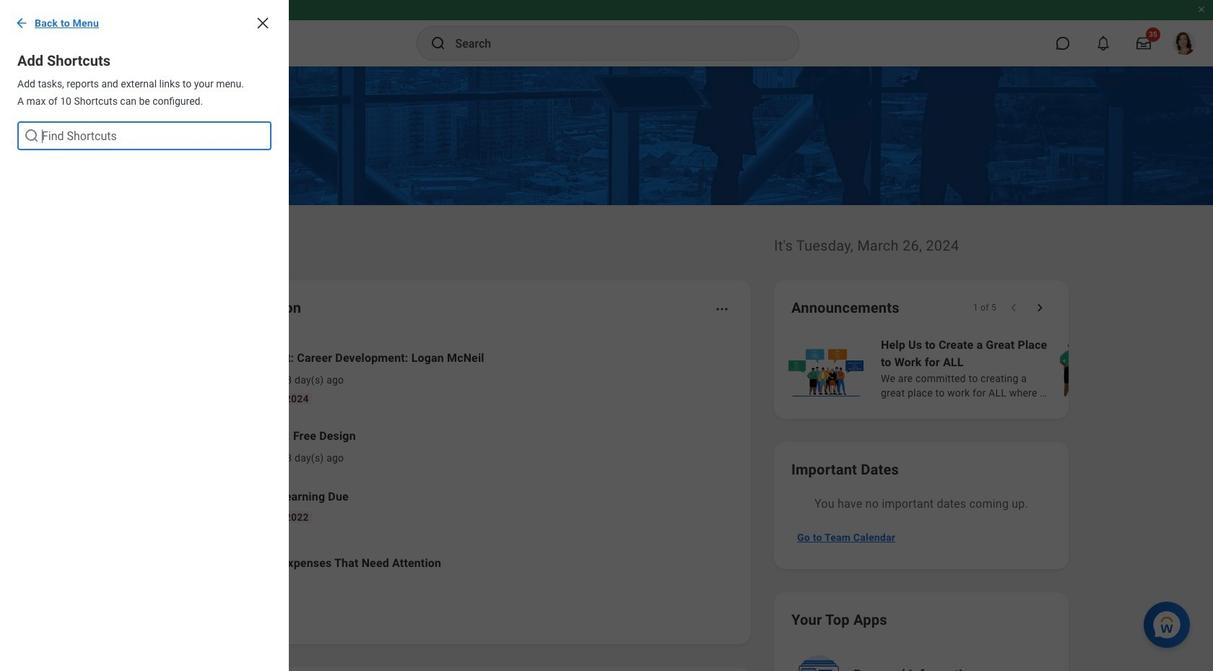 Task type: describe. For each thing, give the bounding box(es) containing it.
chevron left small image
[[1007, 301, 1022, 315]]

chevron right small image
[[1033, 301, 1048, 315]]

0 horizontal spatial search image
[[23, 127, 40, 144]]

x image
[[254, 14, 272, 32]]

notifications large image
[[1097, 36, 1111, 51]]

global navigation dialog
[[0, 0, 289, 671]]

Search field
[[17, 121, 272, 150]]

profile logan mcneil element
[[1165, 27, 1205, 59]]



Task type: vqa. For each thing, say whether or not it's contained in the screenshot.
chevron left small icon
yes



Task type: locate. For each thing, give the bounding box(es) containing it.
arrow left image
[[14, 16, 29, 30]]

1 vertical spatial search image
[[23, 127, 40, 144]]

search image
[[430, 35, 447, 52], [23, 127, 40, 144]]

inbox large image
[[1137, 36, 1152, 51]]

0 vertical spatial search image
[[430, 35, 447, 52]]

status
[[974, 302, 997, 314]]

list
[[0, 168, 289, 179], [786, 335, 1214, 402], [162, 338, 734, 592]]

close environment banner image
[[1198, 5, 1207, 14]]

main content
[[0, 66, 1214, 671]]

1 horizontal spatial search image
[[430, 35, 447, 52]]

banner
[[0, 0, 1214, 66]]



